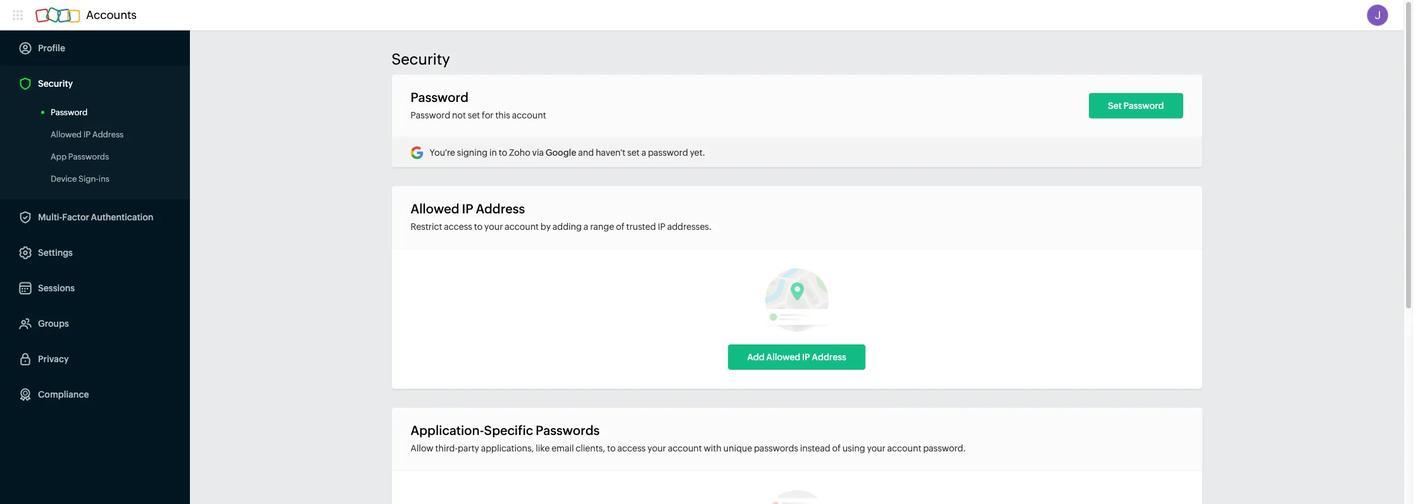 Task type: describe. For each thing, give the bounding box(es) containing it.
add
[[747, 352, 765, 362]]

address for allowed ip address
[[92, 130, 124, 139]]

to inside application-specific passwords allow third-party applications, like email clients, to access your account with unique passwords instead of using your account password.
[[607, 443, 616, 453]]

authentication
[[91, 212, 153, 222]]

like
[[536, 443, 550, 453]]

via
[[532, 148, 544, 158]]

allowed for allowed ip address restrict access to your account by adding a range of trusted ip addresses.
[[411, 201, 460, 216]]

device
[[51, 174, 77, 184]]

add allowed ip address
[[747, 352, 847, 362]]

allowed ip address restrict access to your account by adding a range of trusted ip addresses.
[[411, 201, 712, 232]]

addresses.
[[667, 222, 712, 232]]

instead
[[800, 443, 831, 453]]

ins
[[99, 174, 110, 184]]

this
[[496, 110, 510, 120]]

access inside application-specific passwords allow third-party applications, like email clients, to access your account with unique passwords instead of using your account password.
[[618, 443, 646, 453]]

adding
[[553, 222, 582, 232]]

zoho
[[509, 148, 531, 158]]

of inside application-specific passwords allow third-party applications, like email clients, to access your account with unique passwords instead of using your account password.
[[832, 443, 841, 453]]

with
[[704, 443, 722, 453]]

passwords
[[754, 443, 799, 453]]

password password not set for this account
[[411, 90, 546, 120]]

1 horizontal spatial set
[[628, 148, 640, 158]]

0 vertical spatial to
[[499, 148, 507, 158]]

unique
[[724, 443, 752, 453]]

sign-
[[79, 174, 99, 184]]

0 horizontal spatial passwords
[[68, 152, 109, 162]]

clients,
[[576, 443, 606, 453]]

trusted
[[626, 222, 656, 232]]

and
[[578, 148, 594, 158]]

address for allowed ip address restrict access to your account by adding a range of trusted ip addresses.
[[476, 201, 525, 216]]

factor
[[62, 212, 89, 222]]

1 horizontal spatial your
[[648, 443, 666, 453]]

groups
[[38, 319, 69, 329]]

sessions
[[38, 283, 75, 293]]

password inside button
[[1124, 101, 1164, 111]]

email
[[552, 443, 574, 453]]

access inside allowed ip address restrict access to your account by adding a range of trusted ip addresses.
[[444, 222, 472, 232]]

for
[[482, 110, 494, 120]]

range
[[590, 222, 614, 232]]

password up allowed ip address
[[51, 108, 88, 117]]

a for in
[[642, 148, 646, 158]]

a for address
[[584, 222, 589, 232]]

allowed for allowed ip address
[[51, 130, 82, 139]]

signing
[[457, 148, 488, 158]]

0 horizontal spatial security
[[38, 79, 73, 89]]

of inside allowed ip address restrict access to your account by adding a range of trusted ip addresses.
[[616, 222, 625, 232]]

device sign-ins
[[51, 174, 110, 184]]

in
[[490, 148, 497, 158]]

app passwords
[[51, 152, 109, 162]]

set
[[1108, 101, 1122, 111]]

application-specific passwords allow third-party applications, like email clients, to access your account with unique passwords instead of using your account password.
[[411, 423, 966, 453]]

not
[[452, 110, 466, 120]]



Task type: locate. For each thing, give the bounding box(es) containing it.
your inside allowed ip address restrict access to your account by adding a range of trusted ip addresses.
[[485, 222, 503, 232]]

your right using
[[867, 443, 886, 453]]

1 vertical spatial of
[[832, 443, 841, 453]]

to right restrict
[[474, 222, 483, 232]]

haven't
[[596, 148, 626, 158]]

allowed
[[51, 130, 82, 139], [411, 201, 460, 216], [767, 352, 801, 362]]

to right the clients,
[[607, 443, 616, 453]]

0 horizontal spatial allowed
[[51, 130, 82, 139]]

0 horizontal spatial address
[[92, 130, 124, 139]]

application-
[[411, 423, 484, 438]]

0 vertical spatial of
[[616, 222, 625, 232]]

ip inside button
[[802, 352, 810, 362]]

2 horizontal spatial allowed
[[767, 352, 801, 362]]

account inside allowed ip address restrict access to your account by adding a range of trusted ip addresses.
[[505, 222, 539, 232]]

set password button
[[1089, 93, 1183, 118]]

passwords up email
[[536, 423, 600, 438]]

a inside allowed ip address restrict access to your account by adding a range of trusted ip addresses.
[[584, 222, 589, 232]]

set password
[[1108, 101, 1164, 111]]

allowed up restrict
[[411, 201, 460, 216]]

of left using
[[832, 443, 841, 453]]

allow
[[411, 443, 434, 453]]

your left by at the top left
[[485, 222, 503, 232]]

by
[[541, 222, 551, 232]]

access right the clients,
[[618, 443, 646, 453]]

1 vertical spatial access
[[618, 443, 646, 453]]

allowed right add
[[767, 352, 801, 362]]

1 vertical spatial set
[[628, 148, 640, 158]]

third-
[[435, 443, 458, 453]]

ip down signing
[[462, 201, 473, 216]]

security
[[392, 51, 450, 68], [38, 79, 73, 89]]

access
[[444, 222, 472, 232], [618, 443, 646, 453]]

1 vertical spatial to
[[474, 222, 483, 232]]

account left password.
[[888, 443, 922, 453]]

profile
[[38, 43, 65, 53]]

multi-
[[38, 212, 62, 222]]

party
[[458, 443, 479, 453]]

ip
[[83, 130, 91, 139], [462, 201, 473, 216], [658, 222, 666, 232], [802, 352, 810, 362]]

account
[[512, 110, 546, 120], [505, 222, 539, 232], [668, 443, 702, 453], [888, 443, 922, 453]]

of right range
[[616, 222, 625, 232]]

0 vertical spatial address
[[92, 130, 124, 139]]

a
[[642, 148, 646, 158], [584, 222, 589, 232]]

ip right add
[[802, 352, 810, 362]]

0 horizontal spatial of
[[616, 222, 625, 232]]

1 horizontal spatial security
[[392, 51, 450, 68]]

your
[[485, 222, 503, 232], [648, 443, 666, 453], [867, 443, 886, 453]]

password right set
[[1124, 101, 1164, 111]]

allowed up app
[[51, 130, 82, 139]]

password up not at the top of page
[[411, 90, 469, 105]]

address inside button
[[812, 352, 847, 362]]

set inside password password not set for this account
[[468, 110, 480, 120]]

set left for
[[468, 110, 480, 120]]

0 horizontal spatial set
[[468, 110, 480, 120]]

1 vertical spatial security
[[38, 79, 73, 89]]

ip up app passwords
[[83, 130, 91, 139]]

add allowed ip address button
[[728, 345, 866, 370]]

password.
[[924, 443, 966, 453]]

password left not at the top of page
[[411, 110, 450, 120]]

account left with
[[668, 443, 702, 453]]

2 horizontal spatial to
[[607, 443, 616, 453]]

1 vertical spatial passwords
[[536, 423, 600, 438]]

1 vertical spatial address
[[476, 201, 525, 216]]

you're signing in to zoho via google and haven't set a password yet.
[[430, 148, 705, 158]]

to inside allowed ip address restrict access to your account by adding a range of trusted ip addresses.
[[474, 222, 483, 232]]

account inside password password not set for this account
[[512, 110, 546, 120]]

of
[[616, 222, 625, 232], [832, 443, 841, 453]]

0 horizontal spatial a
[[584, 222, 589, 232]]

0 vertical spatial security
[[392, 51, 450, 68]]

specific
[[484, 423, 533, 438]]

account left by at the top left
[[505, 222, 539, 232]]

2 horizontal spatial your
[[867, 443, 886, 453]]

1 horizontal spatial a
[[642, 148, 646, 158]]

you're
[[430, 148, 455, 158]]

yet.
[[690, 148, 705, 158]]

1 vertical spatial allowed
[[411, 201, 460, 216]]

password
[[411, 90, 469, 105], [1124, 101, 1164, 111], [51, 108, 88, 117], [411, 110, 450, 120]]

address inside allowed ip address restrict access to your account by adding a range of trusted ip addresses.
[[476, 201, 525, 216]]

app
[[51, 152, 67, 162]]

compliance
[[38, 390, 89, 400]]

passwords
[[68, 152, 109, 162], [536, 423, 600, 438]]

to right in
[[499, 148, 507, 158]]

0 vertical spatial allowed
[[51, 130, 82, 139]]

passwords inside application-specific passwords allow third-party applications, like email clients, to access your account with unique passwords instead of using your account password.
[[536, 423, 600, 438]]

0 vertical spatial passwords
[[68, 152, 109, 162]]

allowed ip address
[[51, 130, 124, 139]]

restrict
[[411, 222, 442, 232]]

a left range
[[584, 222, 589, 232]]

passwords up sign-
[[68, 152, 109, 162]]

1 horizontal spatial passwords
[[536, 423, 600, 438]]

allowed inside button
[[767, 352, 801, 362]]

to
[[499, 148, 507, 158], [474, 222, 483, 232], [607, 443, 616, 453]]

using
[[843, 443, 865, 453]]

settings
[[38, 248, 73, 258]]

0 horizontal spatial to
[[474, 222, 483, 232]]

account right this at left top
[[512, 110, 546, 120]]

0 vertical spatial access
[[444, 222, 472, 232]]

set right the haven't
[[628, 148, 640, 158]]

0 vertical spatial set
[[468, 110, 480, 120]]

google
[[546, 148, 577, 158]]

address
[[92, 130, 124, 139], [476, 201, 525, 216], [812, 352, 847, 362]]

2 vertical spatial to
[[607, 443, 616, 453]]

0 horizontal spatial your
[[485, 222, 503, 232]]

multi-factor authentication
[[38, 212, 153, 222]]

applications,
[[481, 443, 534, 453]]

accounts
[[86, 8, 137, 22]]

your left with
[[648, 443, 666, 453]]

1 vertical spatial a
[[584, 222, 589, 232]]

1 horizontal spatial address
[[476, 201, 525, 216]]

2 vertical spatial allowed
[[767, 352, 801, 362]]

a left password
[[642, 148, 646, 158]]

ip right trusted
[[658, 222, 666, 232]]

allowed inside allowed ip address restrict access to your account by adding a range of trusted ip addresses.
[[411, 201, 460, 216]]

set
[[468, 110, 480, 120], [628, 148, 640, 158]]

0 vertical spatial a
[[642, 148, 646, 158]]

2 horizontal spatial address
[[812, 352, 847, 362]]

0 horizontal spatial access
[[444, 222, 472, 232]]

1 horizontal spatial allowed
[[411, 201, 460, 216]]

privacy
[[38, 354, 69, 364]]

1 horizontal spatial of
[[832, 443, 841, 453]]

1 horizontal spatial access
[[618, 443, 646, 453]]

password
[[648, 148, 688, 158]]

access right restrict
[[444, 222, 472, 232]]

1 horizontal spatial to
[[499, 148, 507, 158]]

2 vertical spatial address
[[812, 352, 847, 362]]



Task type: vqa. For each thing, say whether or not it's contained in the screenshot.
applications,
yes



